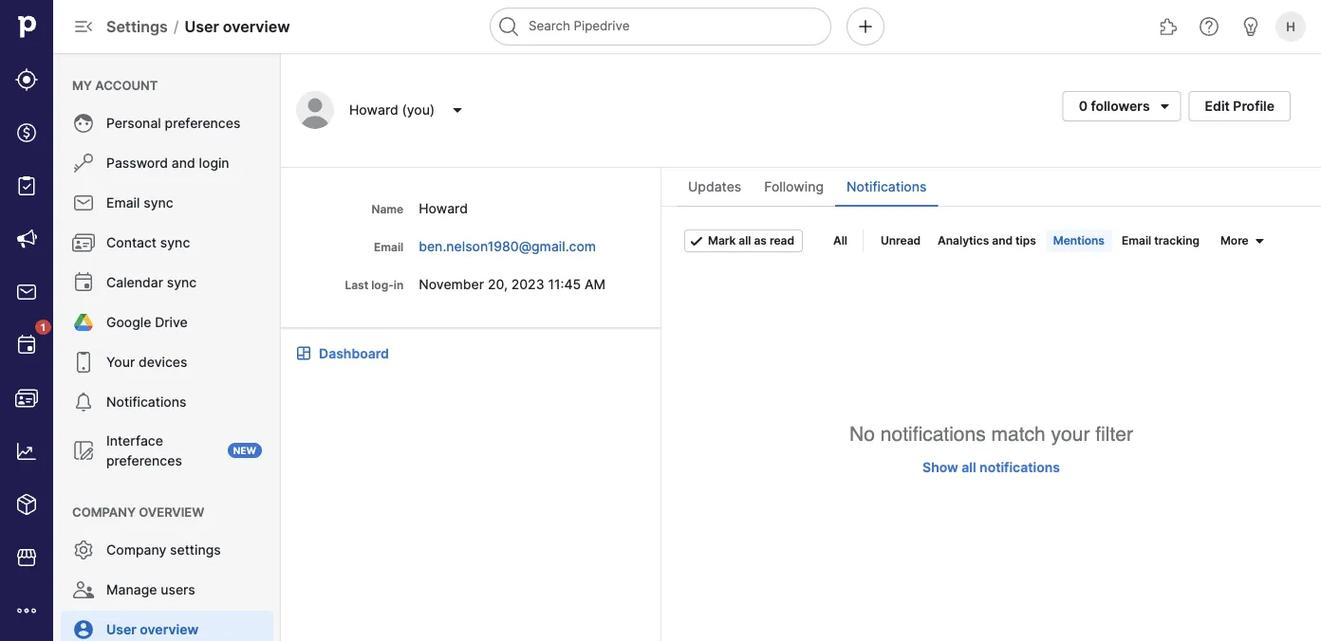 Task type: describe. For each thing, give the bounding box(es) containing it.
color undefined image for interface preferences
[[72, 440, 95, 462]]

0 followers button
[[1063, 91, 1182, 122]]

unread button
[[873, 230, 929, 253]]

match
[[992, 423, 1046, 446]]

drive
[[155, 315, 188, 331]]

calendar sync
[[106, 275, 197, 291]]

analytics
[[938, 234, 989, 248]]

deals image
[[15, 122, 38, 144]]

mentions
[[1054, 234, 1105, 248]]

last log-in
[[345, 279, 404, 292]]

edit profile
[[1205, 98, 1275, 114]]

interface preferences
[[106, 433, 182, 469]]

show all notifications
[[923, 459, 1060, 476]]

manage users
[[106, 582, 195, 599]]

home image
[[12, 12, 41, 41]]

filter
[[1096, 423, 1133, 446]]

color undefined image for personal preferences
[[72, 112, 95, 135]]

sales assistant image
[[1240, 15, 1263, 38]]

mark all as read button
[[684, 230, 803, 253]]

color undefined image for user overview
[[72, 619, 95, 642]]

color undefined image for manage users
[[72, 579, 95, 602]]

0 vertical spatial user
[[185, 17, 219, 36]]

email tracking button
[[1115, 230, 1208, 253]]

menu toggle image
[[72, 15, 95, 38]]

mark
[[708, 234, 736, 248]]

more
[[1221, 234, 1249, 248]]

color undefined image for calendar sync
[[72, 272, 95, 294]]

manage users link
[[61, 572, 273, 609]]

size s image
[[689, 234, 704, 249]]

Search Pipedrive field
[[490, 8, 832, 46]]

0 vertical spatial notifications
[[847, 179, 927, 195]]

company for company settings
[[106, 543, 166, 559]]

campaigns image
[[15, 228, 38, 251]]

settings / user overview
[[106, 17, 290, 36]]

color undefined image for your devices
[[72, 351, 95, 374]]

password
[[106, 155, 168, 171]]

color primary image
[[1154, 99, 1177, 114]]

your
[[106, 355, 135, 371]]

users
[[161, 582, 195, 599]]

color undefined image for email sync
[[72, 192, 95, 215]]

0 vertical spatial notifications
[[881, 423, 986, 446]]

password and login link
[[61, 144, 273, 182]]

color link image
[[296, 346, 311, 361]]

11:45
[[548, 276, 581, 292]]

all for notifications
[[962, 459, 977, 476]]

am
[[585, 276, 606, 292]]

settings
[[106, 17, 168, 36]]

contact sync
[[106, 235, 190, 251]]

user overview menu item
[[53, 611, 281, 642]]

interface
[[106, 433, 163, 449]]

google drive
[[106, 315, 188, 331]]

email for email tracking
[[1122, 234, 1152, 248]]

leads image
[[15, 68, 38, 91]]

1 vertical spatial notifications
[[980, 459, 1060, 476]]

user inside menu item
[[106, 622, 137, 638]]

quick help image
[[1198, 15, 1221, 38]]

november 20, 2023 11:45 am
[[419, 276, 606, 292]]

company settings link
[[61, 532, 273, 570]]

and for password
[[172, 155, 195, 171]]

updates
[[688, 179, 742, 195]]

howard for howard (you)
[[349, 102, 398, 118]]

all for as
[[739, 234, 751, 248]]

select user image
[[446, 103, 469, 118]]

manage
[[106, 582, 157, 599]]

marketplace image
[[15, 547, 38, 570]]

calendar sync link
[[61, 264, 273, 302]]

in
[[394, 279, 404, 292]]

devices
[[139, 355, 187, 371]]

user overview
[[106, 622, 199, 638]]

dashboard link
[[319, 344, 389, 364]]

all
[[834, 234, 848, 248]]

november
[[419, 276, 484, 292]]

and for analytics
[[992, 234, 1013, 248]]

1 link
[[6, 320, 51, 366]]

email sync
[[106, 195, 173, 211]]

ben.nelson1980@gmail.com
[[419, 238, 596, 254]]

all button
[[826, 230, 855, 253]]

color undefined image for google drive
[[72, 311, 95, 334]]

mark all as read
[[708, 234, 795, 248]]

sync for calendar sync
[[167, 275, 197, 291]]



Task type: vqa. For each thing, say whether or not it's contained in the screenshot.
color undefined icon inside the Notifications LINK
yes



Task type: locate. For each thing, give the bounding box(es) containing it.
color undefined image inside 1 link
[[15, 334, 38, 357]]

company overview
[[72, 505, 204, 520]]

3 color undefined image from the top
[[72, 192, 95, 215]]

/
[[173, 17, 179, 36]]

color undefined image left the contact
[[72, 232, 95, 254]]

unread
[[881, 234, 921, 248]]

sync
[[144, 195, 173, 211], [160, 235, 190, 251], [167, 275, 197, 291]]

last
[[345, 279, 369, 292]]

log-
[[371, 279, 394, 292]]

calendar
[[106, 275, 163, 291]]

overview up company settings link
[[139, 505, 204, 520]]

sync for email sync
[[144, 195, 173, 211]]

color undefined image
[[72, 232, 95, 254], [72, 272, 95, 294], [72, 311, 95, 334], [15, 334, 38, 357], [72, 391, 95, 414], [72, 440, 95, 462], [72, 539, 95, 562], [72, 579, 95, 602], [72, 619, 95, 642]]

account
[[95, 78, 158, 93]]

analytics and tips button
[[930, 230, 1044, 253]]

color undefined image left 'email sync'
[[72, 192, 95, 215]]

color undefined image inside personal preferences link
[[72, 112, 95, 135]]

email tracking
[[1122, 234, 1200, 248]]

1 vertical spatial user
[[106, 622, 137, 638]]

notifications up the show at the bottom of the page
[[881, 423, 986, 446]]

0 vertical spatial company
[[72, 505, 136, 520]]

preferences for interface
[[106, 453, 182, 469]]

0 horizontal spatial notifications
[[106, 394, 186, 411]]

1 vertical spatial all
[[962, 459, 977, 476]]

contact sync link
[[61, 224, 273, 262]]

sync for contact sync
[[160, 235, 190, 251]]

2 vertical spatial overview
[[140, 622, 199, 638]]

sync down email sync link
[[160, 235, 190, 251]]

personal preferences
[[106, 115, 241, 131]]

size s image
[[1253, 234, 1268, 249]]

color undefined image inside google drive link
[[72, 311, 95, 334]]

products image
[[15, 494, 38, 516]]

color undefined image right contacts image
[[72, 391, 95, 414]]

color undefined image inside email sync link
[[72, 192, 95, 215]]

color undefined image left password
[[72, 152, 95, 175]]

tips
[[1016, 234, 1036, 248]]

and inside button
[[992, 234, 1013, 248]]

as
[[754, 234, 767, 248]]

1 vertical spatial notifications
[[106, 394, 186, 411]]

email down name
[[374, 241, 404, 254]]

read
[[770, 234, 795, 248]]

sync up drive
[[167, 275, 197, 291]]

0 vertical spatial overview
[[223, 17, 290, 36]]

color undefined image left interface
[[72, 440, 95, 462]]

0
[[1079, 98, 1088, 114]]

email inside email tracking button
[[1122, 234, 1152, 248]]

color undefined image left manage
[[72, 579, 95, 602]]

email sync link
[[61, 184, 273, 222]]

overview down manage users link
[[140, 622, 199, 638]]

settings
[[170, 543, 221, 559]]

color undefined image inside the notifications link
[[72, 391, 95, 414]]

0 horizontal spatial and
[[172, 155, 195, 171]]

howard right name
[[419, 200, 468, 216]]

color undefined image right 1
[[72, 311, 95, 334]]

all
[[739, 234, 751, 248], [962, 459, 977, 476]]

quick add image
[[854, 15, 877, 38]]

company settings
[[106, 543, 221, 559]]

menu containing personal preferences
[[53, 53, 281, 642]]

google
[[106, 315, 151, 331]]

name
[[372, 203, 404, 216]]

color undefined image inside user overview link
[[72, 619, 95, 642]]

preferences up login
[[165, 115, 241, 131]]

password and login
[[106, 155, 229, 171]]

color undefined image inside company settings link
[[72, 539, 95, 562]]

1 horizontal spatial notifications
[[847, 179, 927, 195]]

color undefined image inside your devices link
[[72, 351, 95, 374]]

2 horizontal spatial email
[[1122, 234, 1152, 248]]

howard left (you)
[[349, 102, 398, 118]]

2023
[[511, 276, 545, 292]]

notifications link
[[61, 384, 273, 422]]

0 horizontal spatial all
[[739, 234, 751, 248]]

h
[[1287, 19, 1296, 34]]

my
[[72, 78, 92, 93]]

(you)
[[402, 102, 435, 118]]

and
[[172, 155, 195, 171], [992, 234, 1013, 248]]

0 horizontal spatial howard
[[349, 102, 398, 118]]

overview right /
[[223, 17, 290, 36]]

4 color undefined image from the top
[[72, 351, 95, 374]]

1 vertical spatial preferences
[[106, 453, 182, 469]]

google drive link
[[61, 304, 273, 342]]

color undefined image left your at the bottom left of page
[[72, 351, 95, 374]]

ben.nelson1980@gmail.com link
[[419, 238, 600, 254]]

overview inside menu item
[[140, 622, 199, 638]]

all left as
[[739, 234, 751, 248]]

2 vertical spatial sync
[[167, 275, 197, 291]]

1 vertical spatial company
[[106, 543, 166, 559]]

user right /
[[185, 17, 219, 36]]

email inside email sync link
[[106, 195, 140, 211]]

1
[[41, 322, 46, 333]]

dashboard
[[319, 346, 389, 362]]

1 color undefined image from the top
[[72, 112, 95, 135]]

user
[[185, 17, 219, 36], [106, 622, 137, 638]]

sales inbox image
[[15, 281, 38, 304]]

0 vertical spatial howard
[[349, 102, 398, 118]]

followers
[[1091, 98, 1150, 114]]

more button
[[1213, 230, 1272, 253]]

edit profile button
[[1189, 91, 1291, 122]]

1 horizontal spatial all
[[962, 459, 977, 476]]

20,
[[488, 276, 508, 292]]

your devices
[[106, 355, 187, 371]]

notifications down your devices
[[106, 394, 186, 411]]

login
[[199, 155, 229, 171]]

color undefined image down sales inbox image
[[15, 334, 38, 357]]

company for company overview
[[72, 505, 136, 520]]

color undefined image right more image
[[72, 619, 95, 642]]

no notifications match your filter
[[850, 423, 1133, 446]]

h button
[[1272, 8, 1310, 46]]

new
[[233, 445, 256, 457]]

preferences down interface
[[106, 453, 182, 469]]

color undefined image for notifications
[[72, 391, 95, 414]]

notifications inside the notifications link
[[106, 394, 186, 411]]

user overview link
[[61, 611, 273, 642]]

color undefined image inside manage users link
[[72, 579, 95, 602]]

email for email sync
[[106, 195, 140, 211]]

email up the contact
[[106, 195, 140, 211]]

color undefined image right marketplace icon at left
[[72, 539, 95, 562]]

color undefined image left calendar
[[72, 272, 95, 294]]

0 horizontal spatial user
[[106, 622, 137, 638]]

and left login
[[172, 155, 195, 171]]

contact
[[106, 235, 157, 251]]

personal preferences link
[[61, 104, 273, 142]]

all right the show at the bottom of the page
[[962, 459, 977, 476]]

1 menu
[[0, 0, 53, 642]]

following
[[764, 179, 824, 195]]

my account
[[72, 78, 158, 93]]

and left tips
[[992, 234, 1013, 248]]

color undefined image down my on the left of the page
[[72, 112, 95, 135]]

howard (you)
[[349, 102, 435, 118]]

overview for company overview
[[139, 505, 204, 520]]

analytics and tips
[[938, 234, 1036, 248]]

no
[[850, 423, 875, 446]]

email left tracking
[[1122, 234, 1152, 248]]

howard for howard
[[419, 200, 468, 216]]

color undefined image inside contact sync link
[[72, 232, 95, 254]]

personal
[[106, 115, 161, 131]]

color undefined image inside calendar sync link
[[72, 272, 95, 294]]

insights image
[[15, 441, 38, 463]]

notifications
[[881, 423, 986, 446], [980, 459, 1060, 476]]

preferences for personal
[[165, 115, 241, 131]]

color undefined image inside password and login link
[[72, 152, 95, 175]]

howard
[[349, 102, 398, 118], [419, 200, 468, 216]]

2 color undefined image from the top
[[72, 152, 95, 175]]

1 vertical spatial howard
[[419, 200, 468, 216]]

projects image
[[15, 175, 38, 197]]

and inside menu
[[172, 155, 195, 171]]

tracking
[[1155, 234, 1200, 248]]

1 horizontal spatial and
[[992, 234, 1013, 248]]

0 vertical spatial preferences
[[165, 115, 241, 131]]

color undefined image for contact sync
[[72, 232, 95, 254]]

color undefined image for company settings
[[72, 539, 95, 562]]

1 vertical spatial overview
[[139, 505, 204, 520]]

color undefined image
[[72, 112, 95, 135], [72, 152, 95, 175], [72, 192, 95, 215], [72, 351, 95, 374]]

company down company overview
[[106, 543, 166, 559]]

0 vertical spatial all
[[739, 234, 751, 248]]

0 vertical spatial and
[[172, 155, 195, 171]]

email
[[106, 195, 140, 211], [1122, 234, 1152, 248], [374, 241, 404, 254]]

company
[[72, 505, 136, 520], [106, 543, 166, 559]]

overview
[[223, 17, 290, 36], [139, 505, 204, 520], [140, 622, 199, 638]]

your devices link
[[61, 344, 273, 382]]

profile
[[1234, 98, 1275, 114]]

0 horizontal spatial email
[[106, 195, 140, 211]]

color undefined image for password and login
[[72, 152, 95, 175]]

1 vertical spatial sync
[[160, 235, 190, 251]]

1 horizontal spatial howard
[[419, 200, 468, 216]]

more image
[[15, 600, 38, 623]]

notifications
[[847, 179, 927, 195], [106, 394, 186, 411]]

notifications down match
[[980, 459, 1060, 476]]

0 vertical spatial sync
[[144, 195, 173, 211]]

1 horizontal spatial email
[[374, 241, 404, 254]]

0 followers
[[1079, 98, 1150, 114]]

1 horizontal spatial user
[[185, 17, 219, 36]]

show
[[923, 459, 959, 476]]

company up company settings
[[72, 505, 136, 520]]

menu
[[53, 53, 281, 642]]

1 vertical spatial and
[[992, 234, 1013, 248]]

your
[[1051, 423, 1090, 446]]

preferences
[[165, 115, 241, 131], [106, 453, 182, 469]]

notifications up unread in the top of the page
[[847, 179, 927, 195]]

all inside button
[[739, 234, 751, 248]]

sync down password and login link
[[144, 195, 173, 211]]

contacts image
[[15, 387, 38, 410]]

edit
[[1205, 98, 1230, 114]]

overview for user overview
[[140, 622, 199, 638]]

mentions button
[[1046, 230, 1113, 253]]

user down manage
[[106, 622, 137, 638]]



